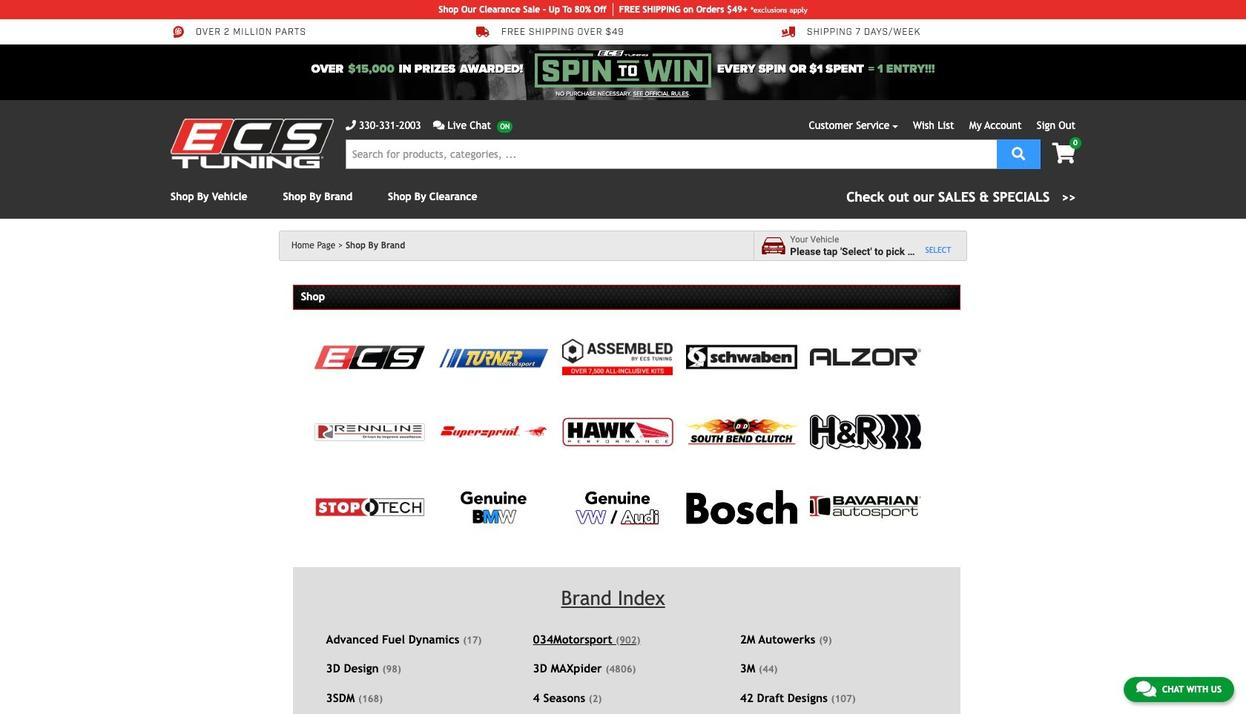 Task type: vqa. For each thing, say whether or not it's contained in the screenshot.
1st share DROPDOWN BUTTON from the top
no



Task type: describe. For each thing, give the bounding box(es) containing it.
assembled%20by%20ecs logo image
[[562, 339, 673, 375]]

bavarian%20autosport logo image
[[810, 497, 921, 518]]

ecs tuning image
[[171, 119, 334, 168]]

search image
[[1012, 147, 1025, 160]]

shopping cart image
[[1052, 143, 1076, 164]]

hawk logo image
[[562, 418, 673, 447]]

phone image
[[346, 120, 356, 131]]

0 vertical spatial comments image
[[433, 120, 445, 131]]

Search text field
[[346, 139, 997, 169]]

1 vertical spatial comments image
[[1136, 680, 1156, 698]]



Task type: locate. For each thing, give the bounding box(es) containing it.
schwaben logo image
[[686, 344, 797, 370]]

south%20bend%20clutch logo image
[[686, 419, 797, 446]]

ecs logo image
[[314, 345, 425, 369]]

1 horizontal spatial comments image
[[1136, 680, 1156, 698]]

supersprint logo image
[[438, 424, 549, 441]]

comments image
[[433, 120, 445, 131], [1136, 680, 1156, 698]]

stoptech logo image
[[314, 498, 425, 517]]

genuine%20bmw logo image
[[459, 489, 528, 525]]

genuine%20volkswagen%20audi logo image
[[574, 489, 662, 525]]

rennline logo image
[[314, 424, 425, 441]]

h%26r logo image
[[810, 415, 921, 450]]

0 horizontal spatial comments image
[[433, 120, 445, 131]]

alzor logo image
[[810, 349, 921, 366]]

turner%20motorsport logo image
[[438, 346, 549, 368]]

bosch logo image
[[686, 490, 797, 524]]

ecs tuning 'spin to win' contest logo image
[[535, 50, 711, 88]]



